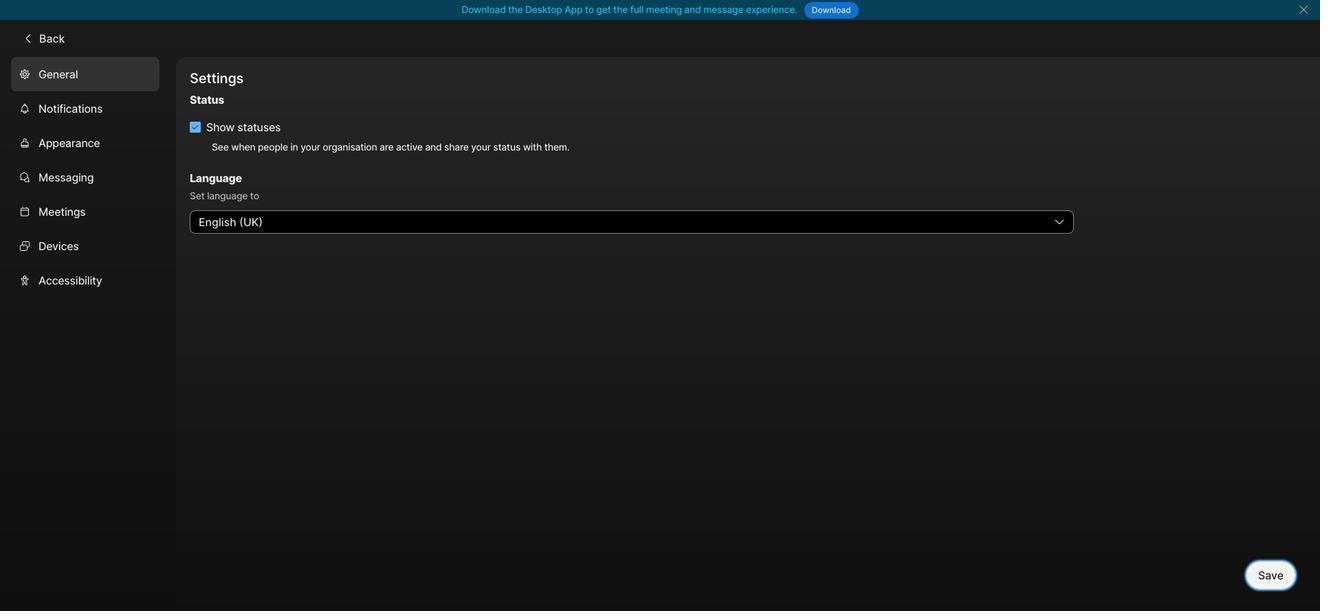 Task type: describe. For each thing, give the bounding box(es) containing it.
wrapper image for notifications tab
[[19, 103, 30, 114]]

messaging tab
[[11, 160, 160, 194]]

accessibility tab
[[11, 263, 160, 298]]

wrapper image for appearance tab
[[19, 137, 30, 148]]

notifications tab
[[11, 91, 160, 126]]

0 vertical spatial wrapper image
[[23, 33, 34, 44]]

settings navigation
[[0, 57, 176, 612]]

meetings tab
[[11, 194, 160, 229]]

wrapper image for general tab
[[19, 68, 30, 79]]



Task type: locate. For each thing, give the bounding box(es) containing it.
wrapper image for 'meetings' tab
[[19, 206, 30, 217]]

wrapper image inside "devices" tab
[[19, 240, 30, 251]]

cancel_16 image
[[1299, 4, 1310, 15]]

wrapper image inside notifications tab
[[19, 103, 30, 114]]

wrapper image
[[23, 33, 34, 44], [19, 137, 30, 148], [19, 275, 30, 286]]

general tab
[[11, 57, 160, 91]]

wrapper image for "devices" tab
[[19, 240, 30, 251]]

wrapper image inside general tab
[[19, 68, 30, 79]]

1 vertical spatial wrapper image
[[19, 137, 30, 148]]

wrapper image for 'messaging' tab
[[19, 172, 30, 183]]

appearance tab
[[11, 126, 160, 160]]

wrapper image inside appearance tab
[[19, 137, 30, 148]]

wrapper image
[[19, 68, 30, 79], [19, 103, 30, 114], [191, 123, 199, 131], [19, 172, 30, 183], [19, 206, 30, 217], [19, 240, 30, 251]]

wrapper image for accessibility tab
[[19, 275, 30, 286]]

wrapper image inside 'meetings' tab
[[19, 206, 30, 217]]

devices tab
[[11, 229, 160, 263]]

wrapper image inside accessibility tab
[[19, 275, 30, 286]]

2 vertical spatial wrapper image
[[19, 275, 30, 286]]

wrapper image inside 'messaging' tab
[[19, 172, 30, 183]]



